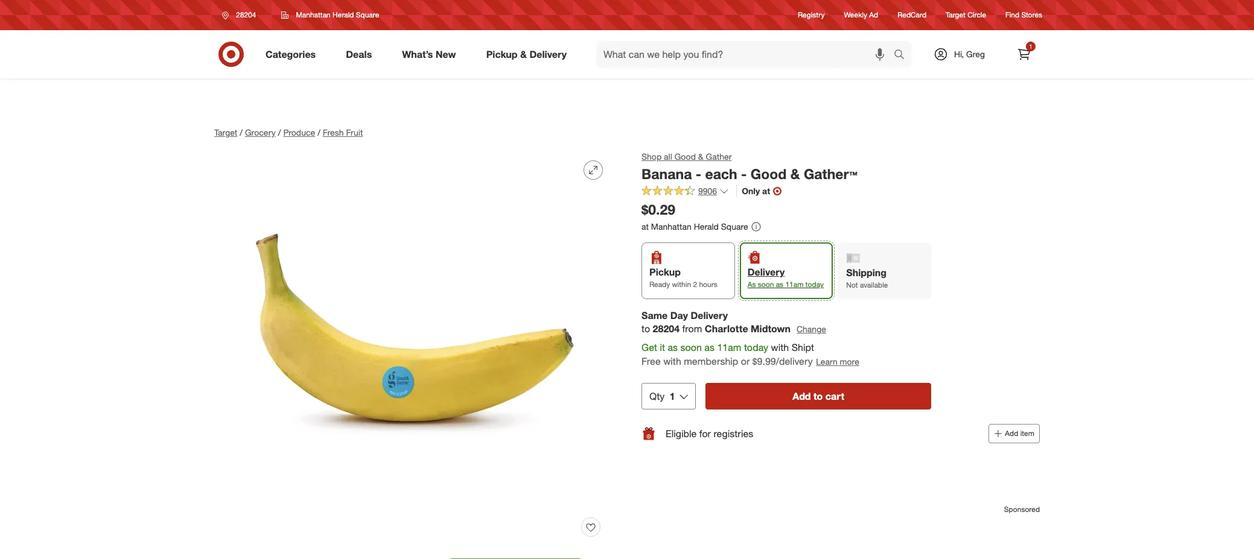 Task type: vqa. For each thing, say whether or not it's contained in the screenshot.
Fruit
yes



Task type: locate. For each thing, give the bounding box(es) containing it.
at manhattan herald square
[[642, 221, 748, 232]]

delivery for same day delivery
[[691, 309, 728, 322]]

28204 inside 28204 dropdown button
[[236, 10, 256, 19]]

0 horizontal spatial /
[[240, 127, 243, 138]]

1 horizontal spatial pickup
[[650, 266, 681, 279]]

pickup & delivery link
[[476, 41, 582, 68]]

0 horizontal spatial with
[[664, 356, 681, 368]]

pickup
[[486, 48, 518, 60], [650, 266, 681, 279]]

28204
[[236, 10, 256, 19], [653, 323, 680, 335]]

What can we help you find? suggestions appear below search field
[[596, 41, 897, 68]]

0 horizontal spatial square
[[356, 10, 379, 19]]

soon
[[758, 280, 774, 289], [681, 342, 702, 354]]

delivery
[[530, 48, 567, 60], [748, 266, 785, 279], [691, 309, 728, 322]]

to left cart
[[814, 391, 823, 403]]

1 horizontal spatial add
[[1005, 429, 1019, 438]]

1 horizontal spatial at
[[763, 186, 770, 196]]

1 horizontal spatial manhattan
[[651, 221, 692, 232]]

membership
[[684, 356, 739, 368]]

herald up deals
[[333, 10, 354, 19]]

as
[[748, 280, 756, 289]]

at right the only
[[763, 186, 770, 196]]

learn more button
[[816, 355, 860, 369]]

midtown
[[751, 323, 791, 335]]

today left not
[[806, 280, 824, 289]]

eligible
[[666, 428, 697, 440]]

2 vertical spatial delivery
[[691, 309, 728, 322]]

0 horizontal spatial 28204
[[236, 10, 256, 19]]

/
[[240, 127, 243, 138], [278, 127, 281, 138], [318, 127, 320, 138]]

3 / from the left
[[318, 127, 320, 138]]

herald down 9906
[[694, 221, 719, 232]]

pickup right new
[[486, 48, 518, 60]]

2 horizontal spatial &
[[791, 165, 800, 182]]

redcard link
[[898, 10, 927, 20]]

1 horizontal spatial -
[[741, 165, 747, 182]]

each
[[705, 165, 738, 182]]

good
[[675, 152, 696, 162], [751, 165, 787, 182]]

1 vertical spatial at
[[642, 221, 649, 232]]

weekly
[[844, 11, 868, 20]]

0 vertical spatial herald
[[333, 10, 354, 19]]

1 horizontal spatial with
[[771, 342, 789, 354]]

add item button
[[989, 424, 1040, 444]]

0 vertical spatial &
[[520, 48, 527, 60]]

deals
[[346, 48, 372, 60]]

0 vertical spatial delivery
[[530, 48, 567, 60]]

0 horizontal spatial manhattan
[[296, 10, 331, 19]]

0 vertical spatial target
[[946, 11, 966, 20]]

target for target circle
[[946, 11, 966, 20]]

1 vertical spatial target
[[214, 127, 237, 138]]

for
[[700, 428, 711, 440]]

add left cart
[[793, 391, 811, 403]]

0 vertical spatial with
[[771, 342, 789, 354]]

only at
[[742, 186, 770, 196]]

add left item on the bottom right of the page
[[1005, 429, 1019, 438]]

1 vertical spatial soon
[[681, 342, 702, 354]]

target left circle
[[946, 11, 966, 20]]

1 vertical spatial manhattan
[[651, 221, 692, 232]]

1 horizontal spatial 11am
[[786, 280, 804, 289]]

get
[[642, 342, 657, 354]]

9906 link
[[642, 185, 729, 199]]

1 vertical spatial 28204
[[653, 323, 680, 335]]

/ right target "link"
[[240, 127, 243, 138]]

deals link
[[336, 41, 387, 68]]

at
[[763, 186, 770, 196], [642, 221, 649, 232]]

square down the only
[[721, 221, 748, 232]]

herald
[[333, 10, 354, 19], [694, 221, 719, 232]]

soon down from
[[681, 342, 702, 354]]

2 vertical spatial &
[[791, 165, 800, 182]]

1 vertical spatial add
[[1005, 429, 1019, 438]]

pickup up 'ready'
[[650, 266, 681, 279]]

gather
[[706, 152, 732, 162]]

0 horizontal spatial -
[[696, 165, 702, 182]]

square up 'deals' link
[[356, 10, 379, 19]]

add to cart button
[[706, 383, 932, 410]]

0 vertical spatial pickup
[[486, 48, 518, 60]]

1
[[1029, 43, 1033, 50], [670, 391, 675, 403]]

11am
[[786, 280, 804, 289], [717, 342, 742, 354]]

1 vertical spatial delivery
[[748, 266, 785, 279]]

1 right qty
[[670, 391, 675, 403]]

with up $9.99/delivery
[[771, 342, 789, 354]]

eligible for registries
[[666, 428, 754, 440]]

square
[[356, 10, 379, 19], [721, 221, 748, 232]]

1 horizontal spatial today
[[806, 280, 824, 289]]

2 - from the left
[[741, 165, 747, 182]]

11am inside delivery as soon as 11am today
[[786, 280, 804, 289]]

0 horizontal spatial 1
[[670, 391, 675, 403]]

0 horizontal spatial today
[[744, 342, 769, 354]]

add to cart
[[793, 391, 845, 403]]

0 vertical spatial 28204
[[236, 10, 256, 19]]

pickup ready within 2 hours
[[650, 266, 718, 289]]

soon inside delivery as soon as 11am today
[[758, 280, 774, 289]]

1 - from the left
[[696, 165, 702, 182]]

fruit
[[346, 127, 363, 138]]

to down same
[[642, 323, 650, 335]]

what's new link
[[392, 41, 471, 68]]

what's new
[[402, 48, 456, 60]]

categories
[[266, 48, 316, 60]]

0 vertical spatial good
[[675, 152, 696, 162]]

1 down stores
[[1029, 43, 1033, 50]]

0 horizontal spatial soon
[[681, 342, 702, 354]]

1 horizontal spatial target
[[946, 11, 966, 20]]

1 vertical spatial herald
[[694, 221, 719, 232]]

1 vertical spatial to
[[814, 391, 823, 403]]

charlotte
[[705, 323, 748, 335]]

0 vertical spatial 11am
[[786, 280, 804, 289]]

1 vertical spatial 11am
[[717, 342, 742, 354]]

1 horizontal spatial &
[[698, 152, 704, 162]]

1 horizontal spatial soon
[[758, 280, 774, 289]]

as right the it
[[668, 342, 678, 354]]

today up "or"
[[744, 342, 769, 354]]

0 horizontal spatial herald
[[333, 10, 354, 19]]

2
[[693, 280, 697, 289]]

from charlotte midtown
[[683, 323, 791, 335]]

good right 'all'
[[675, 152, 696, 162]]

to
[[642, 323, 650, 335], [814, 391, 823, 403]]

0 horizontal spatial &
[[520, 48, 527, 60]]

0 vertical spatial add
[[793, 391, 811, 403]]

0 vertical spatial square
[[356, 10, 379, 19]]

gather™
[[804, 165, 858, 182]]

qty 1
[[650, 391, 675, 403]]

pickup inside pickup ready within 2 hours
[[650, 266, 681, 279]]

2 horizontal spatial as
[[776, 280, 784, 289]]

soon right as
[[758, 280, 774, 289]]

sponsored
[[1004, 505, 1040, 514]]

1 horizontal spatial square
[[721, 221, 748, 232]]

manhattan down $0.29
[[651, 221, 692, 232]]

as up membership
[[705, 342, 715, 354]]

search
[[889, 49, 918, 61]]

0 horizontal spatial pickup
[[486, 48, 518, 60]]

at down $0.29
[[642, 221, 649, 232]]

produce
[[283, 127, 315, 138]]

1 horizontal spatial /
[[278, 127, 281, 138]]

11am right as
[[786, 280, 804, 289]]

&
[[520, 48, 527, 60], [698, 152, 704, 162], [791, 165, 800, 182]]

-
[[696, 165, 702, 182], [741, 165, 747, 182]]

square inside dropdown button
[[356, 10, 379, 19]]

1 horizontal spatial delivery
[[691, 309, 728, 322]]

0 horizontal spatial add
[[793, 391, 811, 403]]

2 horizontal spatial delivery
[[748, 266, 785, 279]]

good up only at
[[751, 165, 787, 182]]

0 horizontal spatial delivery
[[530, 48, 567, 60]]

with
[[771, 342, 789, 354], [664, 356, 681, 368]]

0 horizontal spatial to
[[642, 323, 650, 335]]

weekly ad link
[[844, 10, 879, 20]]

0 vertical spatial at
[[763, 186, 770, 196]]

target
[[946, 11, 966, 20], [214, 127, 237, 138]]

0 vertical spatial today
[[806, 280, 824, 289]]

ready
[[650, 280, 670, 289]]

manhattan up categories link
[[296, 10, 331, 19]]

0 vertical spatial to
[[642, 323, 650, 335]]

0 vertical spatial soon
[[758, 280, 774, 289]]

0 horizontal spatial target
[[214, 127, 237, 138]]

change button
[[796, 323, 827, 336]]

delivery inside delivery as soon as 11am today
[[748, 266, 785, 279]]

1 vertical spatial today
[[744, 342, 769, 354]]

2 horizontal spatial /
[[318, 127, 320, 138]]

manhattan
[[296, 10, 331, 19], [651, 221, 692, 232]]

registries
[[714, 428, 754, 440]]

with down the it
[[664, 356, 681, 368]]

9906
[[698, 186, 717, 196]]

- up the only
[[741, 165, 747, 182]]

1 horizontal spatial as
[[705, 342, 715, 354]]

banana - each - good &#38; gather&#8482;, 1 of 4 image
[[214, 151, 613, 549]]

target left grocery
[[214, 127, 237, 138]]

0 horizontal spatial at
[[642, 221, 649, 232]]

registry link
[[798, 10, 825, 20]]

/ right grocery
[[278, 127, 281, 138]]

- up 9906
[[696, 165, 702, 182]]

as right as
[[776, 280, 784, 289]]

only
[[742, 186, 760, 196]]

1 horizontal spatial to
[[814, 391, 823, 403]]

add
[[793, 391, 811, 403], [1005, 429, 1019, 438]]

today
[[806, 280, 824, 289], [744, 342, 769, 354]]

0 vertical spatial 1
[[1029, 43, 1033, 50]]

1 vertical spatial pickup
[[650, 266, 681, 279]]

1 horizontal spatial good
[[751, 165, 787, 182]]

item
[[1021, 429, 1035, 438]]

1 vertical spatial with
[[664, 356, 681, 368]]

shipt
[[792, 342, 814, 354]]

0 horizontal spatial as
[[668, 342, 678, 354]]

0 horizontal spatial 11am
[[717, 342, 742, 354]]

more
[[840, 356, 860, 367]]

/ left 'fresh'
[[318, 127, 320, 138]]

0 vertical spatial manhattan
[[296, 10, 331, 19]]

11am down charlotte
[[717, 342, 742, 354]]



Task type: describe. For each thing, give the bounding box(es) containing it.
1 / from the left
[[240, 127, 243, 138]]

1 horizontal spatial 1
[[1029, 43, 1033, 50]]

search button
[[889, 41, 918, 70]]

target / grocery / produce / fresh fruit
[[214, 127, 363, 138]]

categories link
[[255, 41, 331, 68]]

pickup for ready
[[650, 266, 681, 279]]

& inside pickup & delivery link
[[520, 48, 527, 60]]

not
[[847, 281, 858, 290]]

manhattan inside dropdown button
[[296, 10, 331, 19]]

or
[[741, 356, 750, 368]]

manhattan herald square
[[296, 10, 379, 19]]

from
[[683, 323, 702, 335]]

learn
[[816, 356, 838, 367]]

shipping not available
[[847, 267, 888, 290]]

delivery for pickup & delivery
[[530, 48, 567, 60]]

circle
[[968, 11, 987, 20]]

fresh fruit link
[[323, 127, 363, 138]]

greg
[[967, 49, 985, 59]]

target link
[[214, 127, 237, 138]]

ad
[[870, 11, 879, 20]]

today inside get it as soon as 11am today with shipt free with membership or $9.99/delivery learn more
[[744, 342, 769, 354]]

within
[[672, 280, 691, 289]]

11am inside get it as soon as 11am today with shipt free with membership or $9.99/delivery learn more
[[717, 342, 742, 354]]

as inside delivery as soon as 11am today
[[776, 280, 784, 289]]

produce link
[[283, 127, 315, 138]]

shop all good & gather banana - each - good & gather™
[[642, 152, 858, 182]]

grocery
[[245, 127, 276, 138]]

manhattan herald square button
[[274, 4, 387, 26]]

find
[[1006, 11, 1020, 20]]

all
[[664, 152, 672, 162]]

weekly ad
[[844, 11, 879, 20]]

hi, greg
[[954, 49, 985, 59]]

same day delivery
[[642, 309, 728, 322]]

find stores
[[1006, 11, 1043, 20]]

28204 button
[[214, 4, 269, 26]]

pickup for &
[[486, 48, 518, 60]]

hours
[[699, 280, 718, 289]]

shop
[[642, 152, 662, 162]]

target for target / grocery / produce / fresh fruit
[[214, 127, 237, 138]]

target circle
[[946, 11, 987, 20]]

$9.99/delivery
[[753, 356, 813, 368]]

day
[[671, 309, 688, 322]]

1 link
[[1011, 41, 1038, 68]]

shipping
[[847, 267, 887, 279]]

fresh
[[323, 127, 344, 138]]

herald inside dropdown button
[[333, 10, 354, 19]]

delivery as soon as 11am today
[[748, 266, 824, 289]]

what's
[[402, 48, 433, 60]]

1 horizontal spatial herald
[[694, 221, 719, 232]]

available
[[860, 281, 888, 290]]

registry
[[798, 11, 825, 20]]

new
[[436, 48, 456, 60]]

today inside delivery as soon as 11am today
[[806, 280, 824, 289]]

0 horizontal spatial good
[[675, 152, 696, 162]]

stores
[[1022, 11, 1043, 20]]

1 vertical spatial &
[[698, 152, 704, 162]]

add item
[[1005, 429, 1035, 438]]

cart
[[826, 391, 845, 403]]

2 / from the left
[[278, 127, 281, 138]]

redcard
[[898, 11, 927, 20]]

to inside button
[[814, 391, 823, 403]]

banana
[[642, 165, 692, 182]]

add for add item
[[1005, 429, 1019, 438]]

pickup & delivery
[[486, 48, 567, 60]]

$0.29
[[642, 201, 676, 218]]

target circle link
[[946, 10, 987, 20]]

change
[[797, 324, 826, 334]]

qty
[[650, 391, 665, 403]]

get it as soon as 11am today with shipt free with membership or $9.99/delivery learn more
[[642, 342, 860, 368]]

add for add to cart
[[793, 391, 811, 403]]

1 vertical spatial good
[[751, 165, 787, 182]]

same
[[642, 309, 668, 322]]

grocery link
[[245, 127, 276, 138]]

1 vertical spatial square
[[721, 221, 748, 232]]

1 horizontal spatial 28204
[[653, 323, 680, 335]]

free
[[642, 356, 661, 368]]

soon inside get it as soon as 11am today with shipt free with membership or $9.99/delivery learn more
[[681, 342, 702, 354]]

find stores link
[[1006, 10, 1043, 20]]

to 28204
[[642, 323, 680, 335]]

hi,
[[954, 49, 964, 59]]

it
[[660, 342, 665, 354]]

1 vertical spatial 1
[[670, 391, 675, 403]]



